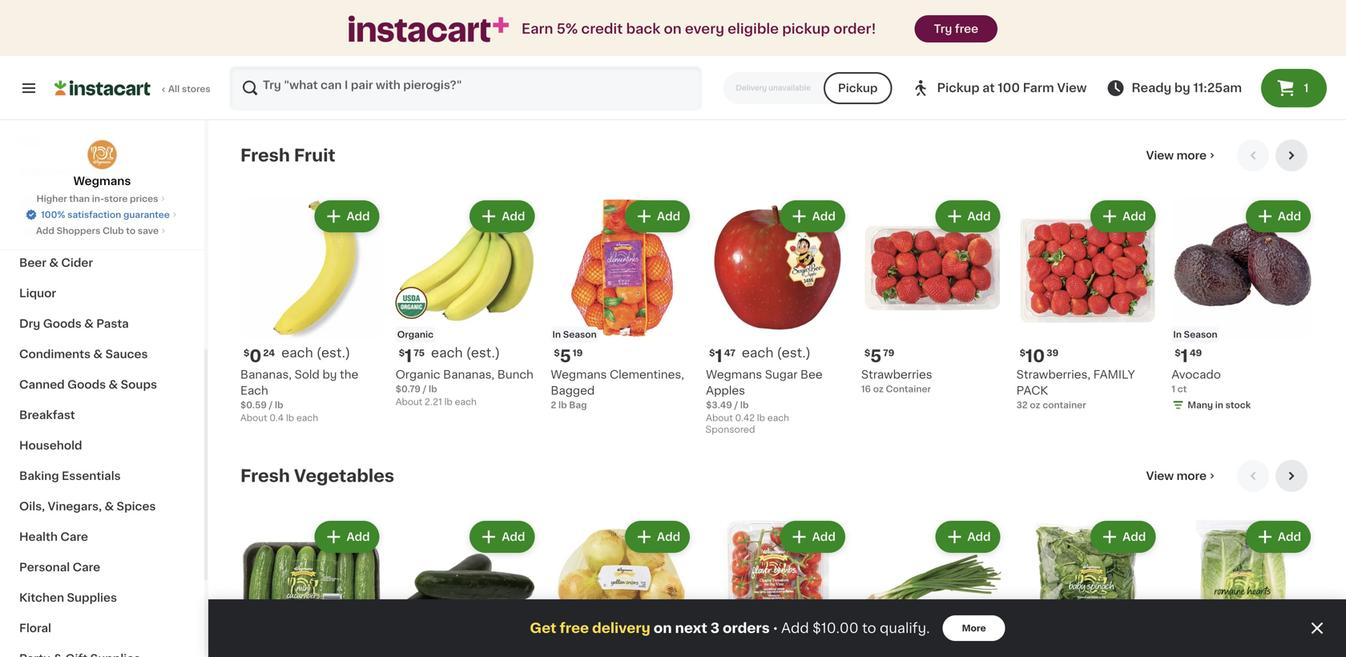Task type: vqa. For each thing, say whether or not it's contained in the screenshot.
Farm
yes



Task type: describe. For each thing, give the bounding box(es) containing it.
breakfast link
[[10, 400, 195, 430]]

than
[[69, 194, 90, 203]]

view more button for fresh fruit
[[1140, 139, 1225, 172]]

1 for avocado 1 ct
[[1172, 385, 1176, 394]]

spices
[[117, 501, 156, 512]]

essentials
[[62, 470, 121, 482]]

lb up 0.42
[[740, 401, 749, 410]]

wegmans sugar bee apples $3.49 / lb about 0.42 lb each
[[706, 369, 823, 423]]

canned goods & soups
[[19, 379, 157, 390]]

organic bananas, bunch $0.79 / lb about 2.21 lb each
[[396, 369, 534, 407]]

guarantee
[[123, 210, 170, 219]]

pickup for pickup at 100 farm view
[[937, 82, 980, 94]]

delivery
[[592, 622, 651, 635]]

$ for $ 1 75 each (est.)
[[399, 349, 405, 358]]

at
[[983, 82, 995, 94]]

0 horizontal spatial to
[[126, 226, 136, 235]]

many in stock
[[1188, 401, 1251, 410]]

floral link
[[10, 613, 195, 644]]

deli link
[[10, 126, 195, 156]]

& right the beer
[[49, 257, 59, 269]]

$ 1 49
[[1175, 348, 1202, 365]]

baking essentials
[[19, 470, 121, 482]]

breakfast
[[19, 410, 75, 421]]

personal
[[19, 562, 70, 573]]

oz inside strawberries, family pack 32 oz container
[[1030, 401, 1041, 410]]

hard
[[19, 227, 47, 238]]

item carousel region containing fresh fruit
[[240, 139, 1314, 447]]

item carousel region containing fresh vegetables
[[240, 460, 1314, 657]]

$ for $ 1 47 each (est.)
[[709, 349, 715, 358]]

49
[[1190, 349, 1202, 358]]

instacart plus icon image
[[349, 16, 509, 42]]

view more button for fresh vegetables
[[1140, 460, 1225, 492]]

each inside wegmans sugar bee apples $3.49 / lb about 0.42 lb each
[[768, 414, 789, 423]]

floral
[[19, 623, 51, 634]]

strawberries 16 oz container
[[861, 369, 933, 394]]

wegmans for wegmans sugar bee apples $3.49 / lb about 0.42 lb each
[[706, 369, 762, 380]]

family
[[1094, 369, 1135, 380]]

$ for $ 1 49
[[1175, 349, 1181, 358]]

hard beverages
[[19, 227, 111, 238]]

47
[[724, 349, 736, 358]]

satisfaction
[[67, 210, 121, 219]]

each inside '$ 1 75 each (est.)'
[[431, 347, 463, 360]]

each inside $ 1 47 each (est.)
[[742, 347, 774, 360]]

wegmans logo image
[[87, 139, 117, 170]]

& for pasta
[[84, 318, 94, 329]]

bag
[[569, 401, 587, 410]]

health care
[[19, 531, 88, 543]]

beer & cider
[[19, 257, 93, 269]]

wegmans clementines, bagged 2 lb bag
[[551, 369, 684, 410]]

all stores
[[168, 85, 211, 93]]

clementines,
[[610, 369, 684, 380]]

$ 5 79
[[865, 348, 895, 365]]

$ for $ 5 19
[[554, 349, 560, 358]]

prepared foods
[[19, 166, 111, 177]]

oils, vinegars, & spices
[[19, 501, 156, 512]]

soups
[[121, 379, 157, 390]]

instacart logo image
[[55, 79, 151, 98]]

hard beverages link
[[10, 217, 195, 248]]

condiments & sauces link
[[10, 339, 195, 369]]

add shoppers club to save
[[36, 226, 159, 235]]

bee
[[801, 369, 823, 380]]

main content containing fresh fruit
[[208, 120, 1347, 657]]

orders
[[723, 622, 770, 635]]

(est.) for $ 0 24 each (est.)
[[316, 347, 351, 360]]

in
[[1216, 401, 1224, 410]]

wegmans for wegmans clementines, bagged 2 lb bag
[[551, 369, 607, 380]]

oz inside strawberries 16 oz container
[[873, 385, 884, 394]]

bagged
[[551, 385, 595, 397]]

qualify.
[[880, 622, 930, 635]]

kitchen supplies link
[[10, 583, 195, 613]]

each inside bananas, sold by the each $0.59 / lb about 0.4 lb each
[[297, 414, 318, 423]]

$1.47 each (estimated) element
[[706, 346, 849, 367]]

care for health care
[[60, 531, 88, 543]]

about inside bananas, sold by the each $0.59 / lb about 0.4 lb each
[[240, 414, 267, 423]]

back
[[626, 22, 661, 36]]

personal care link
[[10, 552, 195, 583]]

more for fresh fruit
[[1177, 150, 1207, 161]]

more button
[[943, 616, 1006, 641]]

add shoppers club to save link
[[36, 224, 168, 237]]

each inside organic bananas, bunch $0.79 / lb about 2.21 lb each
[[455, 398, 477, 407]]

container
[[1043, 401, 1087, 410]]

organic for organic bananas, bunch $0.79 / lb about 2.21 lb each
[[396, 369, 441, 380]]

1 for $ 1 49
[[1181, 348, 1188, 365]]

$ 10 39
[[1020, 348, 1059, 365]]

wegmans for wegmans
[[73, 176, 131, 187]]

liquor
[[19, 288, 56, 299]]

ready
[[1132, 82, 1172, 94]]

earn 5% credit back on every eligible pickup order!
[[522, 22, 876, 36]]

goods for canned
[[67, 379, 106, 390]]

view more for vegetables
[[1147, 470, 1207, 482]]

lb inside wegmans clementines, bagged 2 lb bag
[[559, 401, 567, 410]]

(est.) for $ 1 47 each (est.)
[[777, 347, 811, 360]]

& left sauces
[[93, 349, 103, 360]]

prices
[[130, 194, 158, 203]]

all
[[168, 85, 180, 93]]

Search field
[[231, 67, 701, 109]]

try free
[[934, 23, 979, 34]]

bananas, inside bananas, sold by the each $0.59 / lb about 0.4 lb each
[[240, 369, 292, 380]]

$ 1 47 each (est.)
[[709, 347, 811, 365]]

strawberries,
[[1017, 369, 1091, 380]]

product group containing 0
[[240, 197, 383, 425]]

in for 5
[[553, 330, 561, 339]]

10
[[1026, 348, 1045, 365]]

order!
[[834, 22, 876, 36]]

health
[[19, 531, 58, 543]]

(est.) for $ 1 75 each (est.)
[[466, 347, 500, 360]]

pickup button
[[824, 72, 892, 104]]

baking
[[19, 470, 59, 482]]

condiments & sauces
[[19, 349, 148, 360]]

dry
[[19, 318, 40, 329]]

goods for dry
[[43, 318, 82, 329]]

about inside organic bananas, bunch $0.79 / lb about 2.21 lb each
[[396, 398, 423, 407]]

save
[[138, 226, 159, 235]]

pickup at 100 farm view button
[[912, 66, 1087, 111]]

supplies
[[67, 592, 117, 604]]

add inside treatment tracker modal dialog
[[781, 622, 809, 635]]

5 for strawberries
[[871, 348, 882, 365]]

sugar
[[765, 369, 798, 380]]

service type group
[[723, 72, 892, 104]]

0.42
[[735, 414, 755, 423]]

32
[[1017, 401, 1028, 410]]

$3.49
[[706, 401, 732, 410]]

lb right 0.4
[[286, 414, 294, 423]]

16
[[861, 385, 871, 394]]

lb right 0.42
[[757, 414, 765, 423]]

0 vertical spatial view
[[1057, 82, 1087, 94]]

add inside add shoppers club to save link
[[36, 226, 54, 235]]



Task type: locate. For each thing, give the bounding box(es) containing it.
1 item carousel region from the top
[[240, 139, 1314, 447]]

main content
[[208, 120, 1347, 657]]

household
[[19, 440, 82, 451]]

3 $ from the left
[[709, 349, 715, 358]]

on inside treatment tracker modal dialog
[[654, 622, 672, 635]]

0
[[250, 348, 262, 365]]

2 bananas, from the left
[[443, 369, 495, 380]]

100% satisfaction guarantee
[[41, 210, 170, 219]]

stores
[[182, 85, 211, 93]]

0 vertical spatial free
[[955, 23, 979, 34]]

2 in from the left
[[1174, 330, 1182, 339]]

each
[[240, 385, 268, 397]]

2 $ from the left
[[399, 349, 405, 358]]

$ left 47
[[709, 349, 715, 358]]

beverages
[[50, 227, 111, 238]]

(est.) up the
[[316, 347, 351, 360]]

39
[[1047, 349, 1059, 358]]

1 vertical spatial organic
[[396, 369, 441, 380]]

free
[[955, 23, 979, 34], [560, 622, 589, 635]]

wegmans
[[73, 176, 131, 187], [706, 369, 762, 380], [551, 369, 607, 380]]

the
[[340, 369, 359, 380]]

wegmans inside wegmans sugar bee apples $3.49 / lb about 0.42 lb each
[[706, 369, 762, 380]]

season
[[563, 330, 597, 339], [1184, 330, 1218, 339]]

wegmans link
[[73, 139, 131, 189]]

pickup
[[937, 82, 980, 94], [838, 83, 878, 94]]

care up supplies
[[73, 562, 100, 573]]

$ left 79
[[865, 349, 871, 358]]

goods inside canned goods & soups link
[[67, 379, 106, 390]]

by left the
[[323, 369, 337, 380]]

container
[[886, 385, 931, 394]]

pickup inside pickup button
[[838, 83, 878, 94]]

1 horizontal spatial wegmans
[[551, 369, 607, 380]]

1 horizontal spatial (est.)
[[466, 347, 500, 360]]

1 view more from the top
[[1147, 150, 1207, 161]]

3 (est.) from the left
[[777, 347, 811, 360]]

lb up 0.4
[[275, 401, 283, 410]]

product group containing 10
[[1017, 197, 1159, 412]]

wegmans inside wegmans clementines, bagged 2 lb bag
[[551, 369, 607, 380]]

11:25am
[[1194, 82, 1242, 94]]

2
[[551, 401, 557, 410]]

5 for wegmans clementines, bagged
[[560, 348, 571, 365]]

& left pasta
[[84, 318, 94, 329]]

about inside wegmans sugar bee apples $3.49 / lb about 0.42 lb each
[[706, 414, 733, 423]]

0.4
[[270, 414, 284, 423]]

/ up 2.21
[[423, 385, 427, 394]]

0 horizontal spatial season
[[563, 330, 597, 339]]

each right 47
[[742, 347, 774, 360]]

stock
[[1226, 401, 1251, 410]]

pickup at 100 farm view
[[937, 82, 1087, 94]]

wegmans up bagged
[[551, 369, 607, 380]]

liquor link
[[10, 278, 195, 309]]

0 horizontal spatial free
[[560, 622, 589, 635]]

more down many
[[1177, 470, 1207, 482]]

care down "vinegars,"
[[60, 531, 88, 543]]

$ inside $ 5 79
[[865, 349, 871, 358]]

2 horizontal spatial /
[[735, 401, 738, 410]]

wegmans up higher than in-store prices link
[[73, 176, 131, 187]]

oils,
[[19, 501, 45, 512]]

0 vertical spatial view more button
[[1140, 139, 1225, 172]]

$ 5 19
[[554, 348, 583, 365]]

75
[[414, 349, 425, 358]]

1 inside $ 1 47 each (est.)
[[715, 348, 723, 365]]

1 horizontal spatial to
[[862, 622, 877, 635]]

wegmans up apples
[[706, 369, 762, 380]]

2 in season from the left
[[1174, 330, 1218, 339]]

credit
[[581, 22, 623, 36]]

0 vertical spatial organic
[[397, 330, 434, 339]]

6 $ from the left
[[865, 349, 871, 358]]

by right ready
[[1175, 82, 1191, 94]]

each inside $ 0 24 each (est.)
[[282, 347, 313, 360]]

0 horizontal spatial bananas,
[[240, 369, 292, 380]]

1 vertical spatial more
[[1177, 470, 1207, 482]]

1 vertical spatial view more
[[1147, 470, 1207, 482]]

/ up 0.42
[[735, 401, 738, 410]]

earn
[[522, 22, 553, 36]]

vinegars,
[[48, 501, 102, 512]]

0 vertical spatial care
[[60, 531, 88, 543]]

$ for $ 0 24 each (est.)
[[244, 349, 250, 358]]

$ left 39
[[1020, 349, 1026, 358]]

2 item carousel region from the top
[[240, 460, 1314, 657]]

5%
[[557, 22, 578, 36]]

bananas, up each
[[240, 369, 292, 380]]

goods down condiments & sauces
[[67, 379, 106, 390]]

season for 1
[[1184, 330, 1218, 339]]

0 vertical spatial by
[[1175, 82, 1191, 94]]

5 left 79
[[871, 348, 882, 365]]

2 horizontal spatial wegmans
[[706, 369, 762, 380]]

strawberries, family pack 32 oz container
[[1017, 369, 1135, 410]]

organic inside organic bananas, bunch $0.79 / lb about 2.21 lb each
[[396, 369, 441, 380]]

5 left 19
[[560, 348, 571, 365]]

1 horizontal spatial by
[[1175, 82, 1191, 94]]

condiments
[[19, 349, 91, 360]]

higher
[[37, 194, 67, 203]]

0 horizontal spatial in season
[[553, 330, 597, 339]]

1 horizontal spatial pickup
[[937, 82, 980, 94]]

$ inside "$ 1 49"
[[1175, 349, 1181, 358]]

1 vertical spatial on
[[654, 622, 672, 635]]

0 vertical spatial more
[[1177, 150, 1207, 161]]

1 horizontal spatial /
[[423, 385, 427, 394]]

more for fresh vegetables
[[1177, 470, 1207, 482]]

try
[[934, 23, 953, 34]]

personal care
[[19, 562, 100, 573]]

1 vertical spatial oz
[[1030, 401, 1041, 410]]

0 horizontal spatial 5
[[560, 348, 571, 365]]

view for fresh vegetables
[[1147, 470, 1174, 482]]

lb right 2.21
[[444, 398, 453, 407]]

goods up the condiments
[[43, 318, 82, 329]]

ready by 11:25am link
[[1106, 79, 1242, 98]]

pickup down order!
[[838, 83, 878, 94]]

1 horizontal spatial season
[[1184, 330, 1218, 339]]

$ inside $ 0 24 each (est.)
[[244, 349, 250, 358]]

1 bananas, from the left
[[240, 369, 292, 380]]

$ inside $ 5 19
[[554, 349, 560, 358]]

$ inside '$ 1 75 each (est.)'
[[399, 349, 405, 358]]

about
[[396, 398, 423, 407], [240, 414, 267, 423], [706, 414, 733, 423]]

prepared foods link
[[10, 156, 195, 187]]

7 $ from the left
[[1175, 349, 1181, 358]]

care for personal care
[[73, 562, 100, 573]]

to
[[126, 226, 136, 235], [862, 622, 877, 635]]

to left save
[[126, 226, 136, 235]]

(est.) inside '$ 1 75 each (est.)'
[[466, 347, 500, 360]]

(est.) inside $ 0 24 each (est.)
[[316, 347, 351, 360]]

free right try
[[955, 23, 979, 34]]

0 vertical spatial on
[[664, 22, 682, 36]]

bananas, down $1.75 each (estimated) element
[[443, 369, 495, 380]]

view more button down many
[[1140, 460, 1225, 492]]

$ left 19
[[554, 349, 560, 358]]

health care link
[[10, 522, 195, 552]]

0 horizontal spatial oz
[[873, 385, 884, 394]]

&
[[49, 257, 59, 269], [84, 318, 94, 329], [93, 349, 103, 360], [109, 379, 118, 390], [105, 501, 114, 512]]

1 horizontal spatial in
[[1174, 330, 1182, 339]]

in season for 5
[[553, 330, 597, 339]]

& for soups
[[109, 379, 118, 390]]

free inside treatment tracker modal dialog
[[560, 622, 589, 635]]

$ inside $ 1 47 each (est.)
[[709, 349, 715, 358]]

lb up 2.21
[[429, 385, 437, 394]]

1 vertical spatial free
[[560, 622, 589, 635]]

/ inside wegmans sugar bee apples $3.49 / lb about 0.42 lb each
[[735, 401, 738, 410]]

pickup inside pickup at 100 farm view popup button
[[937, 82, 980, 94]]

& left the soups
[[109, 379, 118, 390]]

2 vertical spatial view
[[1147, 470, 1174, 482]]

each right 0.42
[[768, 414, 789, 423]]

to inside treatment tracker modal dialog
[[862, 622, 877, 635]]

free for get
[[560, 622, 589, 635]]

1 in from the left
[[553, 330, 561, 339]]

24
[[263, 349, 275, 358]]

$ inside $ 10 39
[[1020, 349, 1026, 358]]

view more for fruit
[[1147, 150, 1207, 161]]

$ 1 75 each (est.)
[[399, 347, 500, 365]]

each right 75
[[431, 347, 463, 360]]

store
[[104, 194, 128, 203]]

to right $10.00
[[862, 622, 877, 635]]

100% satisfaction guarantee button
[[25, 205, 179, 221]]

fresh down 0.4
[[240, 468, 290, 485]]

goods inside dry goods & pasta link
[[43, 318, 82, 329]]

/ inside bananas, sold by the each $0.59 / lb about 0.4 lb each
[[269, 401, 273, 410]]

in for 1
[[1174, 330, 1182, 339]]

each right 0.4
[[297, 414, 318, 423]]

1 inside '$ 1 75 each (est.)'
[[405, 348, 412, 365]]

ready by 11:25am
[[1132, 82, 1242, 94]]

1 horizontal spatial free
[[955, 23, 979, 34]]

next
[[675, 622, 708, 635]]

1 horizontal spatial about
[[396, 398, 423, 407]]

about down $0.79
[[396, 398, 423, 407]]

view more down many
[[1147, 470, 1207, 482]]

5
[[560, 348, 571, 365], [871, 348, 882, 365]]

get
[[530, 622, 557, 635]]

0 horizontal spatial by
[[323, 369, 337, 380]]

4 $ from the left
[[1020, 349, 1026, 358]]

2 horizontal spatial (est.)
[[777, 347, 811, 360]]

1 vertical spatial by
[[323, 369, 337, 380]]

$
[[244, 349, 250, 358], [399, 349, 405, 358], [709, 349, 715, 358], [1020, 349, 1026, 358], [554, 349, 560, 358], [865, 349, 871, 358], [1175, 349, 1181, 358]]

on right back
[[664, 22, 682, 36]]

79
[[883, 349, 895, 358]]

0 horizontal spatial in
[[553, 330, 561, 339]]

$ for $ 10 39
[[1020, 349, 1026, 358]]

1 vertical spatial view more button
[[1140, 460, 1225, 492]]

bananas, sold by the each $0.59 / lb about 0.4 lb each
[[240, 369, 359, 423]]

more down ready by 11:25am
[[1177, 150, 1207, 161]]

1 inside 1 button
[[1304, 83, 1309, 94]]

$ left 75
[[399, 349, 405, 358]]

season up 49
[[1184, 330, 1218, 339]]

view more button down ready by 11:25am
[[1140, 139, 1225, 172]]

eligible
[[728, 22, 779, 36]]

1 view more button from the top
[[1140, 139, 1225, 172]]

2 view more button from the top
[[1140, 460, 1225, 492]]

0 vertical spatial view more
[[1147, 150, 1207, 161]]

pickup for pickup
[[838, 83, 878, 94]]

view more down ready by 11:25am link
[[1147, 150, 1207, 161]]

kitchen supplies
[[19, 592, 117, 604]]

organic up $0.79
[[396, 369, 441, 380]]

0 vertical spatial fresh
[[240, 147, 290, 164]]

oz right 16
[[873, 385, 884, 394]]

/ up 0.4
[[269, 401, 273, 410]]

(est.) up 'bunch'
[[466, 347, 500, 360]]

pickup left at
[[937, 82, 980, 94]]

1 vertical spatial goods
[[67, 379, 106, 390]]

2 fresh from the top
[[240, 468, 290, 485]]

deli
[[19, 135, 42, 147]]

each up the sold
[[282, 347, 313, 360]]

1 season from the left
[[563, 330, 597, 339]]

5 $ from the left
[[554, 349, 560, 358]]

1 in season from the left
[[553, 330, 597, 339]]

19
[[573, 349, 583, 358]]

in season up 19
[[553, 330, 597, 339]]

2 view more from the top
[[1147, 470, 1207, 482]]

bananas, inside organic bananas, bunch $0.79 / lb about 2.21 lb each
[[443, 369, 495, 380]]

0 horizontal spatial wegmans
[[73, 176, 131, 187]]

product group
[[240, 197, 383, 425], [396, 197, 538, 409], [551, 197, 693, 412], [706, 197, 849, 439], [861, 197, 1004, 396], [1017, 197, 1159, 412], [1172, 197, 1314, 415], [240, 518, 383, 657], [396, 518, 538, 657], [551, 518, 693, 657], [706, 518, 849, 657], [861, 518, 1004, 657], [1017, 518, 1159, 657], [1172, 518, 1314, 657]]

many
[[1188, 401, 1213, 410]]

pasta
[[96, 318, 129, 329]]

2.21
[[425, 398, 442, 407]]

beer & cider link
[[10, 248, 195, 278]]

fresh for fresh vegetables
[[240, 468, 290, 485]]

in-
[[92, 194, 104, 203]]

season for 5
[[563, 330, 597, 339]]

each right 2.21
[[455, 398, 477, 407]]

(est.) up "sugar"
[[777, 347, 811, 360]]

0 vertical spatial oz
[[873, 385, 884, 394]]

(est.) inside $ 1 47 each (est.)
[[777, 347, 811, 360]]

2 5 from the left
[[871, 348, 882, 365]]

1 horizontal spatial bananas,
[[443, 369, 495, 380]]

None search field
[[229, 66, 702, 111]]

/
[[423, 385, 427, 394], [269, 401, 273, 410], [735, 401, 738, 410]]

0 horizontal spatial (est.)
[[316, 347, 351, 360]]

organic for organic
[[397, 330, 434, 339]]

1 inside avocado 1 ct
[[1172, 385, 1176, 394]]

/ inside organic bananas, bunch $0.79 / lb about 2.21 lb each
[[423, 385, 427, 394]]

1 vertical spatial to
[[862, 622, 877, 635]]

1 fresh from the top
[[240, 147, 290, 164]]

0 vertical spatial goods
[[43, 318, 82, 329]]

sponsored badge image
[[706, 426, 755, 435]]

1 vertical spatial view
[[1147, 150, 1174, 161]]

•
[[773, 622, 778, 635]]

treatment tracker modal dialog
[[208, 600, 1347, 657]]

$1.75 each (estimated) element
[[396, 346, 538, 367]]

view more button
[[1140, 139, 1225, 172], [1140, 460, 1225, 492]]

farm
[[1023, 82, 1055, 94]]

$ left 24
[[244, 349, 250, 358]]

0 vertical spatial to
[[126, 226, 136, 235]]

view for fresh fruit
[[1147, 150, 1174, 161]]

1 for $ 1 47 each (est.)
[[715, 348, 723, 365]]

1 $ from the left
[[244, 349, 250, 358]]

in season for 1
[[1174, 330, 1218, 339]]

in season up 49
[[1174, 330, 1218, 339]]

season up 19
[[563, 330, 597, 339]]

organic up 75
[[397, 330, 434, 339]]

1 vertical spatial care
[[73, 562, 100, 573]]

in up $ 5 19 on the left bottom of the page
[[553, 330, 561, 339]]

each
[[282, 347, 313, 360], [431, 347, 463, 360], [742, 347, 774, 360], [455, 398, 477, 407], [297, 414, 318, 423], [768, 414, 789, 423]]

beer
[[19, 257, 46, 269]]

cider
[[61, 257, 93, 269]]

oz right 32
[[1030, 401, 1041, 410]]

0 horizontal spatial about
[[240, 414, 267, 423]]

fresh for fresh fruit
[[240, 147, 290, 164]]

2 season from the left
[[1184, 330, 1218, 339]]

every
[[685, 22, 725, 36]]

2 more from the top
[[1177, 470, 1207, 482]]

free right get
[[560, 622, 589, 635]]

1 for $ 1 75 each (est.)
[[405, 348, 412, 365]]

2 horizontal spatial about
[[706, 414, 733, 423]]

pickup
[[782, 22, 830, 36]]

by inside bananas, sold by the each $0.59 / lb about 0.4 lb each
[[323, 369, 337, 380]]

lb right 2
[[559, 401, 567, 410]]

free for try
[[955, 23, 979, 34]]

in up "$ 1 49"
[[1174, 330, 1182, 339]]

1 5 from the left
[[560, 348, 571, 365]]

100%
[[41, 210, 65, 219]]

& left spices
[[105, 501, 114, 512]]

1 horizontal spatial in season
[[1174, 330, 1218, 339]]

avocado
[[1172, 369, 1221, 380]]

1 (est.) from the left
[[316, 347, 351, 360]]

item badge image
[[396, 287, 428, 319]]

$0.24 each (estimated) element
[[240, 346, 383, 367]]

2 (est.) from the left
[[466, 347, 500, 360]]

fresh left the fruit
[[240, 147, 290, 164]]

$ for $ 5 79
[[865, 349, 871, 358]]

prepared
[[19, 166, 72, 177]]

shoppers
[[57, 226, 100, 235]]

1 horizontal spatial oz
[[1030, 401, 1041, 410]]

1 horizontal spatial 5
[[871, 348, 882, 365]]

1 more from the top
[[1177, 150, 1207, 161]]

0 vertical spatial item carousel region
[[240, 139, 1314, 447]]

$0.59
[[240, 401, 267, 410]]

& for spices
[[105, 501, 114, 512]]

about down $3.49
[[706, 414, 733, 423]]

$ left 49
[[1175, 349, 1181, 358]]

0 horizontal spatial pickup
[[838, 83, 878, 94]]

on left next
[[654, 622, 672, 635]]

item carousel region
[[240, 139, 1314, 447], [240, 460, 1314, 657]]

1 vertical spatial item carousel region
[[240, 460, 1314, 657]]

0 horizontal spatial /
[[269, 401, 273, 410]]

about down the $0.59
[[240, 414, 267, 423]]

1 vertical spatial fresh
[[240, 468, 290, 485]]



